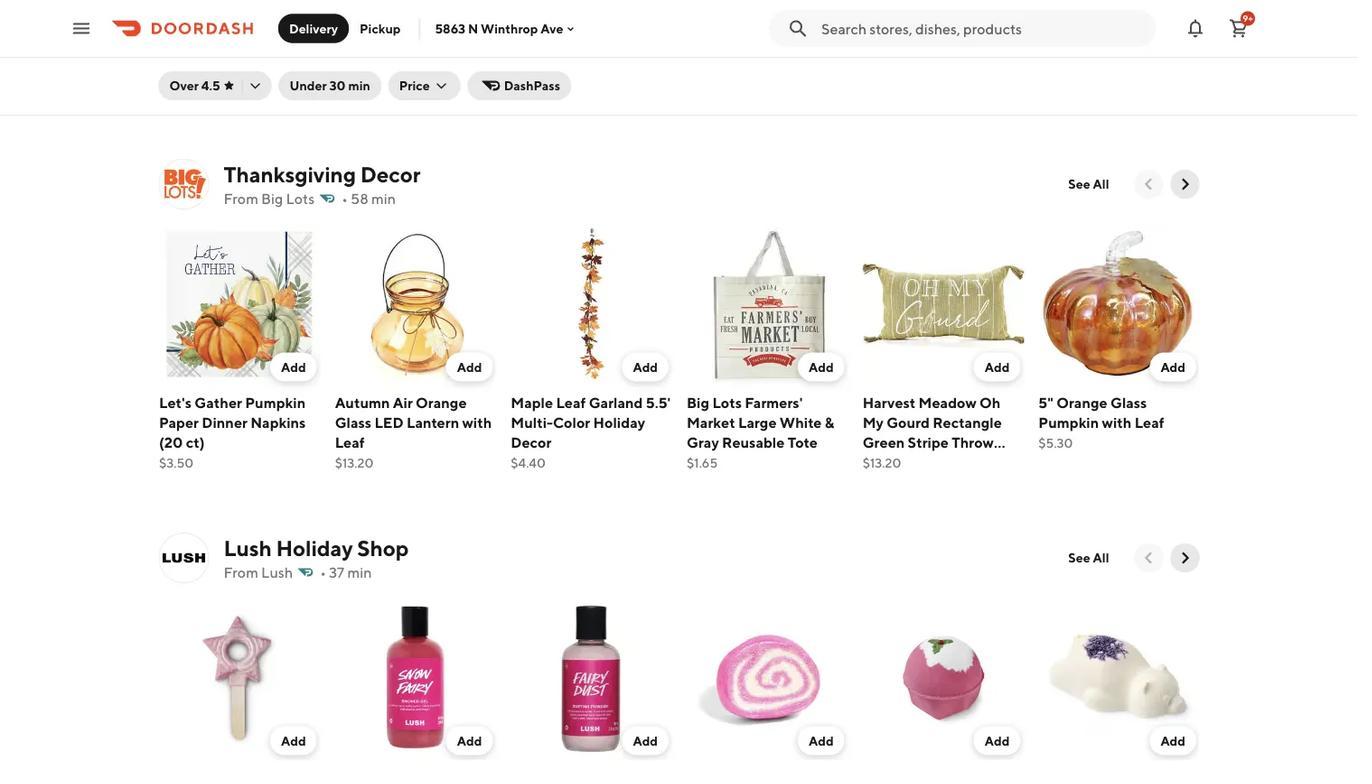 Task type: describe. For each thing, give the bounding box(es) containing it.
ct)
[[186, 434, 204, 451]]

dashpass button
[[468, 71, 571, 100]]

with inside autumn air orange glass led lantern with leaf $13.20
[[462, 414, 491, 431]]

winthrop
[[481, 21, 538, 36]]

$13.20 inside autumn air orange glass led lantern with leaf $13.20
[[335, 456, 373, 471]]

n
[[468, 21, 478, 36]]

travel for $52.00
[[159, 40, 199, 57]]

see all for lush holiday shop
[[1069, 551, 1109, 566]]

fab
[[392, 60, 421, 77]]

aid
[[369, 20, 392, 37]]

$1.65
[[686, 456, 717, 471]]

air
[[393, 394, 412, 411]]

brighten
[[558, 20, 617, 37]]

from big lots
[[224, 190, 315, 207]]

0 horizontal spatial holiday
[[276, 536, 353, 561]]

add for let's gather pumpkin paper dinner napkins (20 ct) image
[[281, 360, 306, 375]]

pickup button
[[349, 14, 412, 43]]

fairy dust dusting powder (2.4 oz) image
[[511, 598, 672, 760]]

set inside the murad brighten trial skincare set $52.00
[[572, 40, 594, 57]]

big lots farmers' market large white & gray reusable tote $1.65
[[686, 394, 834, 471]]

snow fairy shower gel (8.4 oz) image
[[335, 598, 496, 760]]

from for lush
[[224, 564, 258, 582]]

shop
[[357, 536, 409, 561]]

let's inside let's gather pumpkin paper dinner napkins (20 ct) $3.50
[[159, 394, 191, 411]]

skin inside olehenriksen let's get luminous brightening essentials skin care set 3 piece
[[686, 80, 716, 97]]

moroccanoil hydration travel hair set $52.00
[[159, 20, 313, 77]]

5" orange glass pumpkin with leaf image
[[1038, 224, 1200, 386]]

olehenriksen let's get luminous brightening essentials skin care set 3 piece
[[686, 20, 840, 97]]

murad
[[511, 20, 555, 37]]

gourd
[[886, 414, 930, 431]]

0 horizontal spatial big
[[261, 190, 283, 207]]

set inside olehenriksen let's get luminous brightening essentials skin care set 3 piece
[[754, 80, 777, 97]]

add for fairy dust dusting powder (2.4 oz) image
[[633, 734, 658, 749]]

previous button of carousel image for thanksgiving decor
[[1140, 175, 1158, 193]]

min inside button
[[348, 78, 370, 93]]

beauty
[[395, 20, 443, 37]]

oh
[[979, 394, 1001, 411]]

over 4.5
[[169, 78, 220, 93]]

rectangle
[[933, 414, 1002, 431]]

thanksgiving decor
[[224, 161, 421, 187]]

gray
[[686, 434, 719, 451]]

pickup
[[360, 21, 401, 36]]

green
[[862, 434, 905, 451]]

open menu image
[[71, 18, 92, 39]]

delivery
[[289, 21, 338, 36]]

min for holiday
[[347, 564, 372, 582]]

5863 n winthrop ave
[[435, 21, 564, 36]]

laneige
[[862, 20, 929, 37]]

face
[[424, 60, 456, 77]]

autumn
[[335, 394, 390, 411]]

from for thanksgiving
[[224, 190, 258, 207]]

add for snow fairy roll bubble bar (7 oz) image
[[809, 734, 833, 749]]

delivery button
[[278, 14, 349, 43]]

hyaluronic
[[896, 40, 970, 57]]

$52.00 for murad brighten trial skincare set
[[511, 62, 554, 77]]

under
[[290, 78, 327, 93]]

faves
[[335, 80, 373, 97]]

3
[[780, 80, 788, 97]]

over 4.5 button
[[159, 71, 272, 100]]

murad brighten trial skincare set $52.00
[[511, 20, 649, 77]]

5"
[[1038, 394, 1053, 411]]

5" orange glass pumpkin with leaf $5.30
[[1038, 394, 1164, 451]]

add for the maple leaf garland 5.5' multi-color holiday decor image
[[633, 360, 658, 375]]

trial
[[620, 20, 649, 37]]

let's gather pumpkin paper dinner napkins (20 ct) $3.50
[[159, 394, 305, 471]]

hydrate
[[335, 60, 389, 77]]

set inside moroccanoil hydration travel hair set $52.00
[[234, 40, 256, 57]]

farmers'
[[745, 394, 802, 411]]

skincare
[[511, 40, 569, 57]]

size
[[1156, 20, 1184, 37]]

first
[[335, 20, 366, 37]]

mineral
[[1071, 40, 1122, 57]]

add for snow fairy shower gel (8.4 oz) image
[[457, 734, 482, 749]]

snow fairy roll bubble bar (7 oz) image
[[686, 598, 848, 760]]

tote
[[787, 434, 817, 451]]

autumn air orange glass led lantern with leaf $13.20
[[335, 394, 491, 471]]

maple leaf garland 5.5' multi-color holiday decor $4.40
[[511, 394, 670, 471]]

get
[[686, 40, 712, 57]]

next button of carousel image
[[1176, 175, 1194, 193]]

stripe
[[908, 434, 949, 451]]

multi-
[[511, 414, 553, 431]]

napkins
[[250, 414, 305, 431]]

$52.00 for moroccanoil hydration travel hair set
[[159, 62, 202, 77]]

harvest
[[862, 394, 915, 411]]

market
[[686, 414, 735, 431]]

add for 5" orange glass pumpkin with leaf image on the right of the page
[[1160, 360, 1185, 375]]

cleanse,
[[335, 40, 393, 57]]

1 vertical spatial lush
[[261, 564, 293, 582]]

lush holiday shop
[[224, 536, 409, 561]]

set inside laneige water bank blue hyaluronic hydration set
[[933, 60, 956, 77]]

laneige water bank blue hyaluronic hydration set
[[862, 20, 1011, 77]]

ave
[[541, 21, 564, 36]]

&
[[825, 414, 834, 431]]

add for harvest meadow oh my gourd rectangle green stripe throw pillow "image"
[[985, 360, 1009, 375]]

see for lush holiday shop
[[1069, 551, 1091, 566]]

price
[[399, 78, 430, 93]]

all for lush holiday shop
[[1093, 551, 1109, 566]]

paper
[[159, 414, 198, 431]]

• 37 min
[[320, 564, 372, 582]]



Task type: locate. For each thing, give the bounding box(es) containing it.
1 vertical spatial see all
[[1069, 551, 1109, 566]]

1 vertical spatial •
[[320, 564, 326, 582]]

1 vertical spatial pumpkin
[[1038, 414, 1099, 431]]

add for sleepy bear bath bomb (3.3 oz) image
[[1160, 734, 1185, 749]]

0 vertical spatial big
[[261, 190, 283, 207]]

pumpkin
[[245, 394, 305, 411], [1038, 414, 1099, 431]]

min for decor
[[371, 190, 396, 207]]

1 vertical spatial see all link
[[1058, 544, 1120, 573]]

hydration inside laneige water bank blue hyaluronic hydration set
[[862, 60, 930, 77]]

all
[[1093, 177, 1109, 192], [1093, 551, 1109, 566]]

4.5
[[201, 78, 220, 93]]

holiday up 37
[[276, 536, 353, 561]]

1 vertical spatial lots
[[712, 394, 742, 411]]

1 horizontal spatial leaf
[[556, 394, 586, 411]]

fenty
[[1038, 20, 1077, 37]]

set down hyaluronic on the right of page
[[933, 60, 956, 77]]

orange right 5"
[[1056, 394, 1107, 411]]

leaf inside 5" orange glass pumpkin with leaf $5.30
[[1134, 414, 1164, 431]]

let's up 'paper'
[[159, 394, 191, 411]]

set down brighten at the left of page
[[572, 40, 594, 57]]

lantern
[[406, 414, 459, 431]]

decor up • 58 min
[[360, 161, 421, 187]]

skin down brightening
[[686, 80, 716, 97]]

autumn air orange glass led lantern with leaf image
[[335, 224, 496, 386]]

let's
[[808, 20, 840, 37], [159, 394, 191, 411]]

with inside 5" orange glass pumpkin with leaf $5.30
[[1102, 414, 1132, 431]]

1 horizontal spatial let's
[[808, 20, 840, 37]]

2 $13.20 from the left
[[862, 456, 901, 471]]

first aid beauty cleanse, exfoliate + hydrate fab face faves kit (oz)
[[335, 20, 466, 97]]

1 $52.00 from the left
[[159, 62, 202, 77]]

set inside fenty skin travel size with mineral spf skin care set
[[1074, 60, 1096, 77]]

$13.20 down 'autumn'
[[335, 456, 373, 471]]

leaf inside autumn air orange glass led lantern with leaf $13.20
[[335, 434, 364, 451]]

moroccanoil
[[159, 20, 242, 37]]

0 vertical spatial see
[[1069, 177, 1091, 192]]

orange inside autumn air orange glass led lantern with leaf $13.20
[[415, 394, 466, 411]]

care down the fenty
[[1038, 60, 1071, 77]]

see all for thanksgiving decor
[[1069, 177, 1109, 192]]

1 horizontal spatial with
[[1038, 40, 1068, 57]]

2 see all link from the top
[[1058, 544, 1120, 573]]

set
[[234, 40, 256, 57], [572, 40, 594, 57], [933, 60, 956, 77], [1074, 60, 1096, 77], [754, 80, 777, 97]]

(20
[[159, 434, 183, 451]]

harvest meadow oh my gourd rectangle green stripe throw pillow image
[[862, 224, 1024, 386]]

lots inside big lots farmers' market large white & gray reusable tote $1.65
[[712, 394, 742, 411]]

1 vertical spatial care
[[719, 80, 751, 97]]

1 vertical spatial all
[[1093, 551, 1109, 566]]

2 vertical spatial leaf
[[335, 434, 364, 451]]

0 vertical spatial skin
[[1080, 20, 1109, 37]]

glass inside autumn air orange glass led lantern with leaf $13.20
[[335, 414, 371, 431]]

1 vertical spatial see
[[1069, 551, 1091, 566]]

0 horizontal spatial lots
[[286, 190, 315, 207]]

hydration inside moroccanoil hydration travel hair set $52.00
[[245, 20, 313, 37]]

next button of carousel image
[[1176, 550, 1194, 568]]

with for fenty
[[1038, 40, 1068, 57]]

1 vertical spatial skin
[[1156, 40, 1185, 57]]

0 vertical spatial previous button of carousel image
[[1140, 175, 1158, 193]]

from lush
[[224, 564, 293, 582]]

holiday
[[593, 414, 645, 431], [276, 536, 353, 561]]

let's inside olehenriksen let's get luminous brightening essentials skin care set 3 piece
[[808, 20, 840, 37]]

1 vertical spatial holiday
[[276, 536, 353, 561]]

1 horizontal spatial lots
[[712, 394, 742, 411]]

let's gather pumpkin paper dinner napkins (20 ct) image
[[159, 224, 320, 386]]

with for 5"
[[1102, 414, 1132, 431]]

0 horizontal spatial $52.00
[[159, 62, 202, 77]]

snow fairy wand bubble bar (3.8 oz) image
[[159, 598, 320, 760]]

led
[[374, 414, 403, 431]]

• left 37
[[320, 564, 326, 582]]

orange inside 5" orange glass pumpkin with leaf $5.30
[[1056, 394, 1107, 411]]

color
[[553, 414, 590, 431]]

glass inside 5" orange glass pumpkin with leaf $5.30
[[1110, 394, 1147, 411]]

big down thanksgiving
[[261, 190, 283, 207]]

exfoliate
[[396, 40, 456, 57]]

dashpass
[[504, 78, 560, 93]]

throw
[[951, 434, 994, 451]]

set down mineral
[[1074, 60, 1096, 77]]

1 see all link from the top
[[1058, 170, 1120, 199]]

care inside fenty skin travel size with mineral spf skin care set
[[1038, 60, 1071, 77]]

my
[[862, 414, 883, 431]]

luminous
[[715, 40, 781, 57]]

add for sweet pudding bath bomb (7 oz) image
[[985, 734, 1009, 749]]

white
[[779, 414, 822, 431]]

gather
[[194, 394, 242, 411]]

• 58 min
[[342, 190, 396, 207]]

5863 n winthrop ave button
[[435, 21, 578, 36]]

reusable
[[722, 434, 784, 451]]

see all link for lush holiday shop
[[1058, 544, 1120, 573]]

0 vertical spatial holiday
[[593, 414, 645, 431]]

previous button of carousel image left next button of carousel icon
[[1140, 175, 1158, 193]]

0 vertical spatial leaf
[[556, 394, 586, 411]]

1 vertical spatial min
[[371, 190, 396, 207]]

pumpkin up napkins
[[245, 394, 305, 411]]

2 from from the top
[[224, 564, 258, 582]]

all left next button of carousel icon
[[1093, 177, 1109, 192]]

glass down 'autumn'
[[335, 414, 371, 431]]

see
[[1069, 177, 1091, 192], [1069, 551, 1091, 566]]

min down hydrate
[[348, 78, 370, 93]]

add for autumn air orange glass led lantern with leaf image
[[457, 360, 482, 375]]

0 vertical spatial all
[[1093, 177, 1109, 192]]

(oz)
[[399, 80, 426, 97]]

leaf
[[556, 394, 586, 411], [1134, 414, 1164, 431], [335, 434, 364, 451]]

2 all from the top
[[1093, 551, 1109, 566]]

0 horizontal spatial pumpkin
[[245, 394, 305, 411]]

travel inside fenty skin travel size with mineral spf skin care set
[[1112, 20, 1153, 37]]

lots up market
[[712, 394, 742, 411]]

1 horizontal spatial holiday
[[593, 414, 645, 431]]

travel down moroccanoil
[[159, 40, 199, 57]]

holiday down garland
[[593, 414, 645, 431]]

care
[[1038, 60, 1071, 77], [719, 80, 751, 97]]

2 vertical spatial min
[[347, 564, 372, 582]]

• for decor
[[342, 190, 348, 207]]

with inside fenty skin travel size with mineral spf skin care set
[[1038, 40, 1068, 57]]

hydration up under
[[245, 20, 313, 37]]

0 vertical spatial lush
[[224, 536, 272, 561]]

0 horizontal spatial $13.20
[[335, 456, 373, 471]]

sleepy bear bath bomb (3.3 oz) image
[[1038, 598, 1200, 760]]

$13.20 down green
[[862, 456, 901, 471]]

dinner
[[201, 414, 247, 431]]

1 horizontal spatial decor
[[511, 434, 551, 451]]

maple leaf garland 5.5' multi-color holiday decor image
[[511, 224, 672, 386]]

$52.00 up dashpass
[[511, 62, 554, 77]]

1 vertical spatial big
[[686, 394, 709, 411]]

1 horizontal spatial glass
[[1110, 394, 1147, 411]]

0 vertical spatial see all
[[1069, 177, 1109, 192]]

from down lush holiday shop
[[224, 564, 258, 582]]

0 vertical spatial •
[[342, 190, 348, 207]]

2 horizontal spatial leaf
[[1134, 414, 1164, 431]]

decor
[[360, 161, 421, 187], [511, 434, 551, 451]]

1 horizontal spatial •
[[342, 190, 348, 207]]

lush up from lush
[[224, 536, 272, 561]]

1 horizontal spatial orange
[[1056, 394, 1107, 411]]

9+ button
[[1221, 10, 1257, 47]]

pumpkin up $5.30
[[1038, 414, 1099, 431]]

travel for mineral
[[1112, 20, 1153, 37]]

skin down size
[[1156, 40, 1185, 57]]

meadow
[[918, 394, 976, 411]]

2 horizontal spatial with
[[1102, 414, 1132, 431]]

0 vertical spatial decor
[[360, 161, 421, 187]]

holiday inside the 'maple leaf garland 5.5' multi-color holiday decor $4.40'
[[593, 414, 645, 431]]

see all
[[1069, 177, 1109, 192], [1069, 551, 1109, 566]]

glass right 5"
[[1110, 394, 1147, 411]]

travel up spf
[[1112, 20, 1153, 37]]

0 horizontal spatial glass
[[335, 414, 371, 431]]

0 vertical spatial lots
[[286, 190, 315, 207]]

1 horizontal spatial big
[[686, 394, 709, 411]]

olehenriksen
[[686, 20, 805, 37]]

hydration down blue
[[862, 60, 930, 77]]

1 horizontal spatial hydration
[[862, 60, 930, 77]]

0 vertical spatial min
[[348, 78, 370, 93]]

• left 58
[[342, 190, 348, 207]]

price button
[[388, 71, 461, 100]]

orange up lantern
[[415, 394, 466, 411]]

2 see from the top
[[1069, 551, 1091, 566]]

with
[[1038, 40, 1068, 57], [462, 414, 491, 431], [1102, 414, 1132, 431]]

58
[[351, 190, 369, 207]]

1 vertical spatial let's
[[159, 394, 191, 411]]

lush down lush holiday shop
[[261, 564, 293, 582]]

0 vertical spatial travel
[[1112, 20, 1153, 37]]

5.5'
[[646, 394, 670, 411]]

over
[[169, 78, 199, 93]]

0 horizontal spatial with
[[462, 414, 491, 431]]

blue
[[862, 40, 893, 57]]

0 horizontal spatial let's
[[159, 394, 191, 411]]

0 horizontal spatial hydration
[[245, 20, 313, 37]]

$4.40
[[511, 456, 545, 471]]

lots
[[286, 190, 315, 207], [712, 394, 742, 411]]

0 vertical spatial let's
[[808, 20, 840, 37]]

water
[[932, 20, 974, 37]]

1 vertical spatial from
[[224, 564, 258, 582]]

kit
[[376, 80, 396, 97]]

1 from from the top
[[224, 190, 258, 207]]

decor inside the 'maple leaf garland 5.5' multi-color holiday decor $4.40'
[[511, 434, 551, 451]]

$52.00 inside the murad brighten trial skincare set $52.00
[[511, 62, 554, 77]]

sweet pudding bath bomb (7 oz) image
[[862, 598, 1024, 760]]

big up market
[[686, 394, 709, 411]]

1 horizontal spatial skin
[[1080, 20, 1109, 37]]

2 orange from the left
[[1056, 394, 1107, 411]]

add for big lots farmers' market large white & gray reusable tote 'image'
[[809, 360, 833, 375]]

+
[[459, 40, 466, 57]]

1 vertical spatial glass
[[335, 414, 371, 431]]

2 $52.00 from the left
[[511, 62, 554, 77]]

5863
[[435, 21, 465, 36]]

0 horizontal spatial leaf
[[335, 434, 364, 451]]

brightening
[[686, 60, 767, 77]]

0 vertical spatial see all link
[[1058, 170, 1120, 199]]

maple
[[511, 394, 553, 411]]

0 vertical spatial hydration
[[245, 20, 313, 37]]

0 vertical spatial glass
[[1110, 394, 1147, 411]]

1 horizontal spatial $13.20
[[862, 456, 901, 471]]

1 horizontal spatial travel
[[1112, 20, 1153, 37]]

bank
[[977, 20, 1011, 37]]

Store search: begin typing to search for stores available on DoorDash text field
[[822, 19, 1145, 38]]

1 orange from the left
[[415, 394, 466, 411]]

set right hair
[[234, 40, 256, 57]]

1 vertical spatial travel
[[159, 40, 199, 57]]

0 horizontal spatial travel
[[159, 40, 199, 57]]

$52.00 inside moroccanoil hydration travel hair set $52.00
[[159, 62, 202, 77]]

all left next button of carousel image
[[1093, 551, 1109, 566]]

30
[[329, 78, 346, 93]]

$3.50
[[159, 456, 193, 471]]

0 vertical spatial from
[[224, 190, 258, 207]]

spf
[[1125, 40, 1153, 57]]

•
[[342, 190, 348, 207], [320, 564, 326, 582]]

skin up mineral
[[1080, 20, 1109, 37]]

orange
[[415, 394, 466, 411], [1056, 394, 1107, 411]]

add for snow fairy wand bubble bar (3.8 oz) image
[[281, 734, 306, 749]]

thanksgiving
[[224, 161, 356, 187]]

from
[[224, 190, 258, 207], [224, 564, 258, 582]]

min right 37
[[347, 564, 372, 582]]

1 horizontal spatial care
[[1038, 60, 1071, 77]]

from down thanksgiving
[[224, 190, 258, 207]]

0 items, open order cart image
[[1228, 18, 1250, 39]]

2 see all from the top
[[1069, 551, 1109, 566]]

lots down thanksgiving
[[286, 190, 315, 207]]

1 previous button of carousel image from the top
[[1140, 175, 1158, 193]]

care down brightening
[[719, 80, 751, 97]]

care inside olehenriksen let's get luminous brightening essentials skin care set 3 piece
[[719, 80, 751, 97]]

2 vertical spatial skin
[[686, 80, 716, 97]]

big
[[261, 190, 283, 207], [686, 394, 709, 411]]

1 see all from the top
[[1069, 177, 1109, 192]]

under 30 min
[[290, 78, 370, 93]]

big lots farmers' market large white & gray reusable tote image
[[686, 224, 848, 386]]

see for thanksgiving decor
[[1069, 177, 1091, 192]]

add button
[[270, 353, 316, 382], [270, 353, 316, 382], [446, 353, 492, 382], [446, 353, 492, 382], [622, 353, 668, 382], [622, 353, 668, 382], [798, 353, 844, 382], [798, 353, 844, 382], [974, 353, 1020, 382], [974, 353, 1020, 382], [1150, 353, 1196, 382], [1150, 353, 1196, 382], [270, 727, 316, 756], [270, 727, 316, 756], [446, 727, 492, 756], [446, 727, 492, 756], [622, 727, 668, 756], [622, 727, 668, 756], [798, 727, 844, 756], [798, 727, 844, 756], [974, 727, 1020, 756], [974, 727, 1020, 756], [1150, 727, 1196, 756], [1150, 727, 1196, 756]]

1 see from the top
[[1069, 177, 1091, 192]]

1 vertical spatial decor
[[511, 434, 551, 451]]

1 horizontal spatial $52.00
[[511, 62, 554, 77]]

pumpkin inside 5" orange glass pumpkin with leaf $5.30
[[1038, 414, 1099, 431]]

previous button of carousel image for lush holiday shop
[[1140, 550, 1158, 568]]

hair
[[202, 40, 231, 57]]

min right 58
[[371, 190, 396, 207]]

all for thanksgiving decor
[[1093, 177, 1109, 192]]

garland
[[589, 394, 643, 411]]

1 all from the top
[[1093, 177, 1109, 192]]

large
[[738, 414, 776, 431]]

0 horizontal spatial skin
[[686, 80, 716, 97]]

1 $13.20 from the left
[[335, 456, 373, 471]]

travel
[[1112, 20, 1153, 37], [159, 40, 199, 57]]

1 horizontal spatial pumpkin
[[1038, 414, 1099, 431]]

2 horizontal spatial skin
[[1156, 40, 1185, 57]]

$13.20
[[335, 456, 373, 471], [862, 456, 901, 471]]

1 vertical spatial previous button of carousel image
[[1140, 550, 1158, 568]]

leaf inside the 'maple leaf garland 5.5' multi-color holiday decor $4.40'
[[556, 394, 586, 411]]

decor down multi-
[[511, 434, 551, 451]]

$44.00
[[335, 81, 379, 96]]

set left 3
[[754, 80, 777, 97]]

• for holiday
[[320, 564, 326, 582]]

add
[[281, 360, 306, 375], [457, 360, 482, 375], [633, 360, 658, 375], [809, 360, 833, 375], [985, 360, 1009, 375], [1160, 360, 1185, 375], [281, 734, 306, 749], [457, 734, 482, 749], [633, 734, 658, 749], [809, 734, 833, 749], [985, 734, 1009, 749], [1160, 734, 1185, 749]]

0 horizontal spatial decor
[[360, 161, 421, 187]]

0 horizontal spatial •
[[320, 564, 326, 582]]

37
[[329, 564, 345, 582]]

1 vertical spatial hydration
[[862, 60, 930, 77]]

notification bell image
[[1185, 18, 1207, 39]]

pumpkin inside let's gather pumpkin paper dinner napkins (20 ct) $3.50
[[245, 394, 305, 411]]

0 horizontal spatial care
[[719, 80, 751, 97]]

0 vertical spatial care
[[1038, 60, 1071, 77]]

see all link for thanksgiving decor
[[1058, 170, 1120, 199]]

essentials
[[770, 60, 838, 77]]

previous button of carousel image
[[1140, 175, 1158, 193], [1140, 550, 1158, 568]]

2 previous button of carousel image from the top
[[1140, 550, 1158, 568]]

$5.30
[[1038, 436, 1073, 451]]

$52.00 up "over"
[[159, 62, 202, 77]]

big inside big lots farmers' market large white & gray reusable tote $1.65
[[686, 394, 709, 411]]

harvest meadow oh my gourd rectangle green stripe throw pillow
[[862, 394, 1002, 471]]

previous button of carousel image left next button of carousel image
[[1140, 550, 1158, 568]]

1 vertical spatial leaf
[[1134, 414, 1164, 431]]

fenty skin travel size with mineral spf skin care set
[[1038, 20, 1185, 77]]

0 vertical spatial pumpkin
[[245, 394, 305, 411]]

0 horizontal spatial orange
[[415, 394, 466, 411]]

travel inside moroccanoil hydration travel hair set $52.00
[[159, 40, 199, 57]]

let's up essentials
[[808, 20, 840, 37]]



Task type: vqa. For each thing, say whether or not it's contained in the screenshot.


